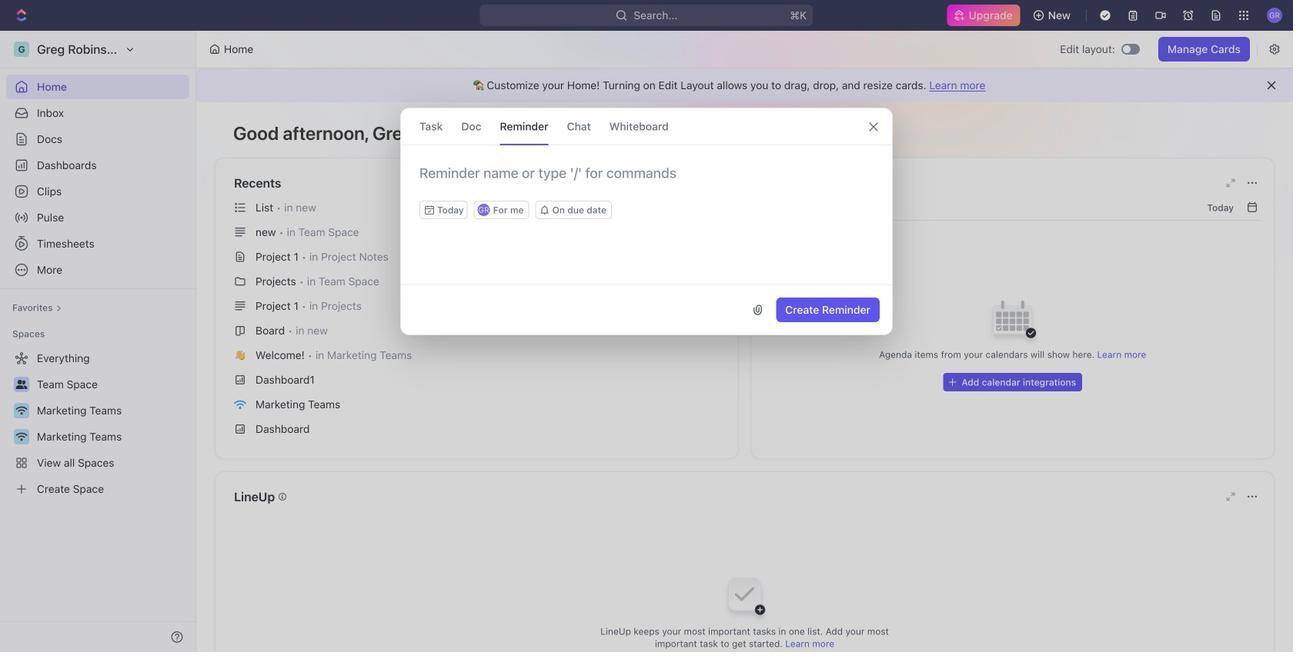 Task type: vqa. For each thing, say whether or not it's contained in the screenshot.
"Sidebar" navigation on the left of the page
yes



Task type: locate. For each thing, give the bounding box(es) containing it.
alert
[[196, 69, 1294, 102]]

dialog
[[400, 108, 893, 336]]

tree
[[6, 346, 189, 502]]



Task type: describe. For each thing, give the bounding box(es) containing it.
tree inside sidebar "navigation"
[[6, 346, 189, 502]]

wifi image
[[234, 400, 246, 410]]

Reminder na﻿me or type '/' for commands text field
[[401, 164, 892, 201]]

sidebar navigation
[[0, 31, 196, 653]]



